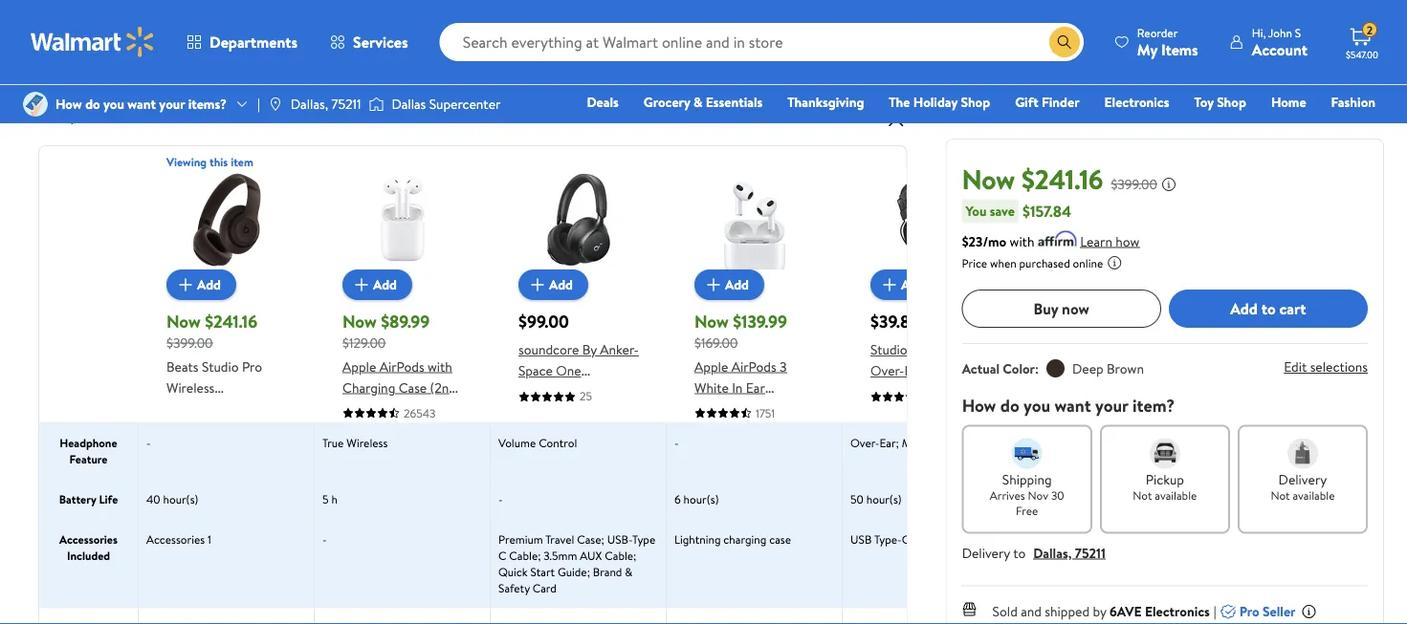 Task type: vqa. For each thing, say whether or not it's contained in the screenshot.


Task type: locate. For each thing, give the bounding box(es) containing it.
1 vertical spatial 75211
[[1075, 544, 1106, 562]]

over- up "50"
[[851, 435, 880, 452]]

 image left dallas, 75211
[[268, 97, 283, 112]]

2 available from the left
[[1293, 488, 1335, 504]]

now $139.99 $169.00 apple airpods 3 white in ear headphones mpny3am/a
[[695, 310, 787, 440]]

- cell down "5 h" cell
[[315, 520, 491, 608]]

do for how do you want your items?
[[85, 95, 100, 113]]

nov
[[1028, 488, 1049, 504]]

add to cart image down beats studio pro wireless headphones - deep brown image
[[174, 274, 197, 297]]

now inside now $89.99 $129.00 apple airpods with charging case (2nd generation)
[[342, 310, 377, 334]]

1 horizontal spatial airpods
[[732, 358, 777, 376]]

premium travel case; usb-type c cable; 3.5mm aux cable; quick start guide; brand & safety card cell
[[491, 520, 667, 608]]

0 horizontal spatial c
[[498, 548, 507, 564]]

add to cart image up '$39.88'
[[878, 274, 901, 297]]

1 vertical spatial wireless
[[166, 379, 215, 398]]

to inside $99.00 soundcore by anker- space one bluetooth over-ear headphones, aanc, up to 60-hrs of playtime , 3d ss
[[538, 425, 551, 444]]

1 vertical spatial want
[[1055, 393, 1091, 417]]

0 horizontal spatial studio
[[202, 358, 239, 376]]

dallas
[[392, 95, 426, 113]]

- for - cell on top of 40 hour(s) cell
[[146, 435, 151, 452]]

1 vertical spatial over-
[[580, 383, 613, 402]]

available down intent image for pickup
[[1155, 488, 1197, 504]]

 image down walmart image
[[23, 92, 48, 117]]

- cell
[[139, 424, 315, 479], [667, 424, 843, 479], [491, 480, 667, 519], [315, 520, 491, 608]]

& right grocery
[[694, 93, 703, 111]]

75211 up by
[[1075, 544, 1106, 562]]

not down intent image for delivery
[[1271, 488, 1290, 504]]

1 horizontal spatial delivery
[[1279, 470, 1327, 489]]

airpods
[[379, 358, 424, 376], [732, 358, 777, 376]]

0 horizontal spatial headphones
[[166, 400, 239, 419]]

(2nd
[[430, 379, 456, 398]]

1 horizontal spatial wireless
[[347, 435, 388, 452]]

now $89.99 $129.00 apple airpods with charging case (2nd generation)
[[342, 310, 456, 419]]

cable; right aux
[[605, 548, 637, 564]]

headphones up mpny3am/a
[[695, 400, 767, 419]]

0 horizontal spatial brown
[[166, 421, 204, 440]]

5 h cell
[[315, 480, 491, 519]]

0 horizontal spatial  image
[[23, 92, 48, 117]]

2 horizontal spatial add to cart image
[[878, 274, 901, 297]]

0 horizontal spatial hour(s)
[[163, 492, 198, 508]]

now for now $241.16 $399.00 beats studio pro wireless headphones - deep brown
[[166, 310, 201, 334]]

2 add to cart image from the left
[[702, 274, 725, 297]]

electronics up registry
[[1105, 93, 1170, 111]]

not inside delivery not available
[[1271, 488, 1290, 504]]

hour(s) inside cell
[[866, 492, 902, 508]]

how for how do you want your items?
[[55, 95, 82, 113]]

apple inside now $89.99 $129.00 apple airpods with charging case (2nd generation)
[[342, 358, 376, 376]]

pro inside $39.88 studio pro wireless over-ear headphones
[[911, 341, 931, 360]]

2 hour(s) from the left
[[684, 492, 719, 508]]

0 horizontal spatial with
[[103, 105, 131, 126]]

- inside now $241.16 $399.00 beats studio pro wireless headphones - deep brown
[[242, 400, 247, 419]]

available inside pickup not available
[[1155, 488, 1197, 504]]

accessories for included
[[59, 532, 118, 548]]

| left pro seller
[[1214, 602, 1217, 621]]

shop
[[961, 93, 990, 111], [1217, 93, 1246, 111]]

0 horizontal spatial 75211
[[331, 95, 361, 113]]

shop right toy
[[1217, 93, 1246, 111]]

over- up aanc,
[[580, 383, 613, 402]]

1 vertical spatial $399.00
[[166, 334, 213, 353]]

brown down beats
[[166, 421, 204, 440]]

debit
[[1261, 120, 1294, 138]]

3 row from the top
[[39, 479, 1407, 519]]

studio inside now $241.16 $399.00 beats studio pro wireless headphones - deep brown
[[202, 358, 239, 376]]

1 horizontal spatial add to cart image
[[702, 274, 725, 297]]

add to cart image inside "$99.00" group
[[526, 274, 549, 297]]

ear inside now $139.99 $169.00 apple airpods 3 white in ear headphones mpny3am/a
[[746, 379, 765, 398]]

how
[[55, 95, 82, 113], [962, 393, 996, 417]]

you
[[155, 25, 176, 44], [646, 25, 667, 44], [103, 95, 124, 113], [1024, 393, 1051, 417]]

pickup not available
[[1133, 470, 1197, 504]]

volume control cell
[[491, 424, 667, 479]]

0 horizontal spatial add to cart image
[[350, 274, 373, 297]]

add inside now $139.99 "group"
[[725, 276, 749, 295]]

2 shop from the left
[[1217, 93, 1246, 111]]

apple down $129.00
[[342, 358, 376, 376]]

0 vertical spatial charging
[[342, 379, 395, 398]]

hour(s) inside cell
[[684, 492, 719, 508]]

playtime
[[519, 446, 569, 465]]

0 horizontal spatial $241.16
[[205, 310, 257, 334]]

over-ear; microphone
[[851, 435, 962, 452]]

add to cart image for now $241.16
[[174, 274, 197, 297]]

-
[[242, 400, 247, 419], [146, 435, 151, 452], [674, 435, 679, 452], [498, 492, 503, 508], [322, 532, 327, 548]]

add button up beats
[[166, 270, 236, 301]]

add up $89.99 in the left of the page
[[373, 276, 397, 295]]

hour(s) for 6 hour(s)
[[684, 492, 719, 508]]

pro down '$39.88'
[[911, 341, 931, 360]]

- for - cell above case;
[[498, 492, 503, 508]]

supercenter
[[429, 95, 501, 113]]

how do you want your items?
[[55, 95, 227, 113]]

2 horizontal spatial with
[[1010, 232, 1035, 250]]

- cell down 1751
[[667, 424, 843, 479]]

1 horizontal spatial do
[[1000, 393, 1020, 417]]

0 horizontal spatial pro
[[242, 358, 262, 376]]

color
[[1003, 359, 1035, 378]]

&
[[694, 93, 703, 111], [625, 564, 633, 581]]

2 add button from the left
[[342, 270, 412, 301]]

6ave
[[1110, 602, 1142, 621]]

deep brown
[[1072, 359, 1144, 378]]

pro seller info image
[[1302, 604, 1317, 620]]

do for how do you want your item?
[[1000, 393, 1020, 417]]

0 horizontal spatial charging
[[342, 379, 395, 398]]

- up 40 hour(s) cell
[[242, 400, 247, 419]]

charging
[[724, 532, 767, 548]]

 image
[[369, 95, 384, 114]]

learn
[[1081, 232, 1113, 250]]

- up the 6
[[674, 435, 679, 452]]

apple inside now $139.99 $169.00 apple airpods 3 white in ear headphones mpny3am/a
[[695, 358, 728, 376]]

0 vertical spatial want
[[127, 95, 156, 113]]

add button up $99.00
[[519, 270, 588, 301]]

1 hour(s) from the left
[[163, 492, 198, 508]]

shop right 'holiday'
[[961, 93, 990, 111]]

1 vertical spatial row header
[[39, 609, 139, 625]]

dallas, down free
[[1034, 544, 1072, 562]]

c inside the premium travel case; usb-type c cable; 3.5mm aux cable; quick start guide; brand & safety card
[[498, 548, 507, 564]]

row containing headphone feature
[[39, 423, 1407, 479]]

price
[[962, 255, 988, 271]]

1 horizontal spatial charging
[[913, 532, 958, 548]]

& right brand
[[625, 564, 633, 581]]

over- down '$39.88'
[[871, 362, 905, 381]]

delivery
[[1279, 470, 1327, 489], [962, 544, 1010, 562]]

with up (2nd
[[428, 358, 452, 376]]

fashion link
[[1323, 92, 1384, 112]]

now inside now $241.16 $399.00 beats studio pro wireless headphones - deep brown
[[166, 310, 201, 334]]

| right items? on the left
[[257, 95, 260, 113]]

do down our
[[85, 95, 100, 113]]

1 vertical spatial do
[[1000, 393, 1020, 417]]

2 cell from the left
[[315, 609, 491, 625]]

3 cell from the left
[[491, 609, 667, 625]]

your down the deep brown
[[1095, 393, 1129, 417]]

save
[[990, 202, 1015, 220]]

add for studio
[[901, 276, 925, 295]]

0 horizontal spatial $399.00
[[166, 334, 213, 353]]

usb-
[[607, 532, 632, 548]]

0 vertical spatial deep
[[1072, 359, 1104, 378]]

add button inside $39.88 group
[[871, 270, 940, 301]]

apple up white
[[695, 358, 728, 376]]

hour(s) for 40 hour(s)
[[163, 492, 198, 508]]

accessories inside row header
[[59, 532, 118, 548]]

electronics inside electronics link
[[1105, 93, 1170, 111]]

2 horizontal spatial wireless
[[934, 341, 982, 360]]

1 horizontal spatial ear
[[746, 379, 765, 398]]

studio down '$39.88'
[[871, 341, 908, 360]]

shipping
[[1002, 470, 1052, 489]]

not inside pickup not available
[[1133, 488, 1152, 504]]

airpods for $89.99
[[379, 358, 424, 376]]

0 horizontal spatial |
[[257, 95, 260, 113]]

add to cart image
[[350, 274, 373, 297], [526, 274, 549, 297], [878, 274, 901, 297]]

delivery to dallas, 75211
[[962, 544, 1106, 562]]

40 hour(s) cell
[[139, 480, 315, 519]]

add up $99.00
[[549, 276, 573, 295]]

2 vertical spatial with
[[428, 358, 452, 376]]

viewing this item
[[166, 155, 253, 171]]

delivery down intent image for delivery
[[1279, 470, 1327, 489]]

wireless down beats
[[166, 379, 215, 398]]

cable; up safety
[[509, 548, 541, 564]]

0 vertical spatial electronics
[[1105, 93, 1170, 111]]

to right 'up'
[[538, 425, 551, 444]]

ear up aanc,
[[613, 383, 633, 402]]

$241.16 for now $241.16
[[1022, 160, 1104, 198]]

1 horizontal spatial c
[[902, 532, 910, 548]]

cable
[[961, 532, 989, 548]]

want
[[127, 95, 156, 113], [1055, 393, 1091, 417]]

wireless inside $39.88 studio pro wireless over-ear headphones
[[934, 341, 982, 360]]

1751
[[756, 406, 775, 422]]

accessories inside cell
[[146, 532, 205, 548]]

apple
[[342, 358, 376, 376], [695, 358, 728, 376]]

want down the deep brown
[[1055, 393, 1091, 417]]

compare with similar items image
[[885, 111, 908, 134]]

- up 40
[[146, 435, 151, 452]]

row containing battery life
[[39, 479, 1407, 519]]

your
[[159, 95, 185, 113], [1095, 393, 1129, 417]]

edit selections
[[1284, 358, 1368, 376]]

deep
[[1072, 359, 1104, 378], [250, 400, 282, 419]]

1 add button from the left
[[166, 270, 236, 301]]

1 vertical spatial with
[[1010, 232, 1035, 250]]

control
[[539, 435, 577, 452]]

1 vertical spatial dallas,
[[1034, 544, 1072, 562]]

$39.88 group
[[871, 171, 991, 410]]

one debit
[[1229, 120, 1294, 138]]

add button up $139.99 at the right of page
[[695, 270, 764, 301]]

here,
[[693, 25, 723, 44]]

of
[[598, 425, 611, 444]]

toy
[[1194, 93, 1214, 111]]

and left the others
[[504, 25, 524, 44]]

and left "we" on the top right of page
[[726, 25, 747, 44]]

now for now $89.99 $129.00 apple airpods with charging case (2nd generation)
[[342, 310, 377, 334]]

add button inside now $89.99 group
[[342, 270, 412, 301]]

add inside "$99.00" group
[[549, 276, 573, 295]]

studio right beats
[[202, 358, 239, 376]]

4 row from the top
[[39, 519, 1407, 608]]

search icon image
[[1057, 34, 1072, 50]]

charging up generation)
[[342, 379, 395, 398]]

0 horizontal spatial ear
[[613, 383, 633, 402]]

add for $89.99
[[373, 276, 397, 295]]

ear down '$39.88'
[[905, 362, 924, 381]]

$399.00 left learn more about strikethrough prices image
[[1111, 175, 1158, 193]]

row containing now $241.16
[[39, 155, 1407, 465]]

hour(s) right 40
[[163, 492, 198, 508]]

now $241.16 $399.00 beats studio pro wireless headphones - deep brown
[[166, 310, 282, 440]]

0 vertical spatial dallas,
[[291, 95, 328, 113]]

1 airpods from the left
[[379, 358, 424, 376]]

add to cart image inside now $89.99 group
[[350, 274, 373, 297]]

0 horizontal spatial &
[[625, 564, 633, 581]]

1 horizontal spatial brown
[[1107, 359, 1144, 378]]

0 vertical spatial with
[[103, 105, 131, 126]]

0 vertical spatial &
[[694, 93, 703, 111]]

to down free
[[1013, 544, 1026, 562]]

4 add button from the left
[[695, 270, 764, 301]]

2 horizontal spatial ear
[[905, 362, 924, 381]]

airpods inside now $139.99 $169.00 apple airpods 3 white in ear headphones mpny3am/a
[[732, 358, 777, 376]]

ear inside $99.00 soundcore by anker- space one bluetooth over-ear headphones, aanc, up to 60-hrs of playtime , 3d ss
[[613, 383, 633, 402]]

1 row header from the top
[[39, 170, 139, 423]]

0 vertical spatial brown
[[1107, 359, 1144, 378]]

0 vertical spatial wireless
[[934, 341, 982, 360]]

0 horizontal spatial shop
[[961, 93, 990, 111]]

delivery inside delivery not available
[[1279, 470, 1327, 489]]

1 accessories from the left
[[59, 532, 118, 548]]

c up safety
[[498, 548, 507, 564]]

available for delivery
[[1293, 488, 1335, 504]]

- down 5
[[322, 532, 327, 548]]

$547.00
[[1346, 48, 1379, 61]]

mpny3am/a
[[695, 421, 773, 440]]

1
[[208, 532, 211, 548]]

row
[[39, 155, 1407, 465], [39, 423, 1407, 479], [39, 479, 1407, 519], [39, 519, 1407, 608], [39, 608, 1407, 625]]

0 horizontal spatial how
[[55, 95, 82, 113]]

2 horizontal spatial headphones
[[871, 383, 943, 402]]

fashion registry
[[1155, 93, 1376, 138]]

do down color
[[1000, 393, 1020, 417]]

with inside now $89.99 $129.00 apple airpods with charging case (2nd generation)
[[428, 358, 452, 376]]

now up beats
[[166, 310, 201, 334]]

1 vertical spatial &
[[625, 564, 633, 581]]

and
[[504, 25, 524, 44], [726, 25, 747, 44], [1021, 602, 1042, 621]]

2 row from the top
[[39, 423, 1407, 479]]

charging inside usb type-c charging cable cell
[[913, 532, 958, 548]]

1 horizontal spatial studio
[[871, 341, 908, 360]]

one
[[556, 362, 581, 381]]

beats
[[166, 358, 199, 376]]

pro right beats
[[242, 358, 262, 376]]

h
[[331, 492, 338, 508]]

add button up '$39.88'
[[871, 270, 940, 301]]

how down the see
[[55, 95, 82, 113]]

departments button
[[170, 19, 314, 65]]

want down disclaimer
[[127, 95, 156, 113]]

accessories 1 cell
[[139, 520, 315, 608]]

with up price when purchased online
[[1010, 232, 1035, 250]]

volume control
[[498, 435, 577, 452]]

add for $139.99
[[725, 276, 749, 295]]

now left $89.99 in the left of the page
[[342, 310, 377, 334]]

add down beats studio pro wireless headphones - deep brown image
[[197, 276, 221, 295]]

5 h
[[322, 492, 338, 508]]

add inside $39.88 group
[[901, 276, 925, 295]]

headphones up over-ear; microphone
[[871, 383, 943, 402]]

add inside now $241.16 group
[[197, 276, 221, 295]]

over- inside $39.88 studio pro wireless over-ear headphones
[[871, 362, 905, 381]]

toy shop
[[1194, 93, 1246, 111]]

row header
[[39, 170, 139, 423], [39, 609, 139, 625]]

3
[[780, 358, 787, 376]]

accessories included row header
[[39, 520, 139, 608]]

to right the aim on the top left
[[107, 25, 119, 44]]

pro seller
[[1240, 602, 1296, 621]]

case
[[769, 532, 791, 548]]

to
[[107, 25, 119, 44], [1262, 298, 1276, 319], [538, 425, 551, 444], [1013, 544, 1026, 562]]

add button up $89.99 in the left of the page
[[342, 270, 412, 301]]

studio inside $39.88 studio pro wireless over-ear headphones
[[871, 341, 908, 360]]

available down intent image for delivery
[[1293, 488, 1335, 504]]

airpods up case
[[379, 358, 424, 376]]

3 add button from the left
[[519, 270, 588, 301]]

studio
[[871, 341, 908, 360], [202, 358, 239, 376]]

add inside now $89.99 group
[[373, 276, 397, 295]]

finder
[[1042, 93, 1080, 111]]

0 vertical spatial your
[[159, 95, 185, 113]]

5 add button from the left
[[871, 270, 940, 301]]

1 vertical spatial deep
[[250, 400, 282, 419]]

add up $139.99 at the right of page
[[725, 276, 749, 295]]

cell
[[139, 609, 315, 625], [315, 609, 491, 625], [491, 609, 667, 625], [667, 609, 843, 625], [843, 609, 1019, 625]]

and right sold
[[1021, 602, 1042, 621]]

0 vertical spatial how
[[55, 95, 82, 113]]

your left items? on the left
[[159, 95, 185, 113]]

registry
[[1155, 120, 1204, 138]]

1 horizontal spatial how
[[962, 393, 996, 417]]

now inside now $139.99 $169.00 apple airpods 3 white in ear headphones mpny3am/a
[[695, 310, 729, 334]]

over- inside $99.00 soundcore by anker- space one bluetooth over-ear headphones, aanc, up to 60-hrs of playtime , 3d ss
[[580, 383, 613, 402]]

now $139.99 group
[[695, 171, 815, 440]]

reorder my items
[[1137, 24, 1198, 60]]

- cell up 40 hour(s) cell
[[139, 424, 315, 479]]

1 vertical spatial charging
[[913, 532, 958, 548]]

add to cart image inside $39.88 group
[[878, 274, 901, 297]]

how down actual at right bottom
[[962, 393, 996, 417]]

dallas,
[[291, 95, 328, 113], [1034, 544, 1072, 562]]

add button inside now $139.99 "group"
[[695, 270, 764, 301]]

you down :
[[1024, 393, 1051, 417]]

intent image for delivery image
[[1288, 438, 1318, 469]]

now up you
[[962, 160, 1015, 198]]

0 horizontal spatial cable;
[[509, 548, 541, 564]]

0 horizontal spatial delivery
[[962, 544, 1010, 562]]

1 horizontal spatial add to cart image
[[526, 274, 549, 297]]

2 apple from the left
[[695, 358, 728, 376]]

 image for dallas, 75211
[[268, 97, 283, 112]]

1 horizontal spatial with
[[428, 358, 452, 376]]

add for soundcore
[[549, 276, 573, 295]]

0 horizontal spatial available
[[1155, 488, 1197, 504]]

add button for now $139.99
[[695, 270, 764, 301]]

1 horizontal spatial $399.00
[[1111, 175, 1158, 193]]

0 horizontal spatial wireless
[[166, 379, 215, 398]]

add to cart image
[[174, 274, 197, 297], [702, 274, 725, 297]]

1 horizontal spatial want
[[1055, 393, 1091, 417]]

$241.16 inside now $241.16 $399.00 beats studio pro wireless headphones - deep brown
[[205, 310, 257, 334]]

what
[[615, 25, 643, 44]]

with for compare
[[103, 105, 131, 126]]

deals link
[[578, 92, 627, 112]]

1 horizontal spatial apple
[[695, 358, 728, 376]]

dallas, down the information.
[[291, 95, 328, 113]]

add to cart image up $129.00
[[350, 274, 373, 297]]

1 add to cart image from the left
[[174, 274, 197, 297]]

headphones inside now $139.99 $169.00 apple airpods 3 white in ear headphones mpny3am/a
[[695, 400, 767, 419]]

c right 'usb'
[[902, 532, 910, 548]]

1 horizontal spatial hour(s)
[[684, 492, 719, 508]]

to inside we aim to show you accurate product information. manufacturers, suppliers and others provide what you see here, and we have not verified it. see our disclaimer
[[107, 25, 119, 44]]

1 add to cart image from the left
[[350, 274, 373, 297]]

hour(s) inside cell
[[163, 492, 198, 508]]

apple for now $89.99
[[342, 358, 376, 376]]

1 horizontal spatial dallas,
[[1034, 544, 1072, 562]]

40 hour(s)
[[146, 492, 198, 508]]

now left $139.99 at the right of page
[[695, 310, 729, 334]]

2 row header from the top
[[39, 609, 139, 625]]

legal information image
[[1107, 255, 1123, 271]]

accessories down battery life
[[59, 532, 118, 548]]

0 horizontal spatial add to cart image
[[174, 274, 197, 297]]

toy shop link
[[1186, 92, 1255, 112]]

buy now button
[[962, 290, 1161, 328]]

grocery & essentials link
[[635, 92, 771, 112]]

1 horizontal spatial available
[[1293, 488, 1335, 504]]

1 vertical spatial $241.16
[[205, 310, 257, 334]]

1 horizontal spatial your
[[1095, 393, 1129, 417]]

with left similar
[[103, 105, 131, 126]]

0 horizontal spatial deep
[[250, 400, 282, 419]]

electronics right 6ave
[[1145, 602, 1210, 621]]

2 horizontal spatial pro
[[1240, 602, 1260, 621]]

2 accessories from the left
[[146, 532, 205, 548]]

over-ear; microphone cell
[[843, 424, 1019, 479]]

2 airpods from the left
[[732, 358, 777, 376]]

available for pickup
[[1155, 488, 1197, 504]]

airpods for $139.99
[[732, 358, 777, 376]]

sold
[[993, 602, 1018, 621]]

registry link
[[1147, 119, 1213, 139]]

2 horizontal spatial hour(s)
[[866, 492, 902, 508]]

1 horizontal spatial  image
[[268, 97, 283, 112]]

usb
[[851, 532, 872, 548]]

1 horizontal spatial |
[[1214, 602, 1217, 621]]

0 vertical spatial delivery
[[1279, 470, 1327, 489]]

delivery down arrives
[[962, 544, 1010, 562]]

how do you want your item?
[[962, 393, 1175, 417]]

available inside delivery not available
[[1293, 488, 1335, 504]]

1 horizontal spatial pro
[[911, 341, 931, 360]]

charging left cable at the bottom of page
[[913, 532, 958, 548]]

airpods up in
[[732, 358, 777, 376]]

brown
[[1107, 359, 1144, 378], [166, 421, 204, 440]]

1 apple from the left
[[342, 358, 376, 376]]

reorder
[[1137, 24, 1178, 41]]

3 add to cart image from the left
[[878, 274, 901, 297]]

0 horizontal spatial want
[[127, 95, 156, 113]]

1 horizontal spatial and
[[726, 25, 747, 44]]

apple for now $139.99
[[695, 358, 728, 376]]

the
[[889, 93, 910, 111]]

wireless left color
[[934, 341, 982, 360]]

it.
[[870, 25, 881, 44]]

not down intent image for pickup
[[1133, 488, 1152, 504]]

hour(s) right the 6
[[684, 492, 719, 508]]

add up '$39.88'
[[901, 276, 925, 295]]

$399.00 up beats
[[166, 334, 213, 353]]

hour(s) right "50"
[[866, 492, 902, 508]]

1 available from the left
[[1155, 488, 1197, 504]]

0 horizontal spatial apple
[[342, 358, 376, 376]]

not
[[1133, 488, 1152, 504], [1271, 488, 1290, 504]]

0 horizontal spatial your
[[159, 95, 185, 113]]

2 not from the left
[[1271, 488, 1290, 504]]

to inside add to cart button
[[1262, 298, 1276, 319]]

& inside the premium travel case; usb-type c cable; 3.5mm aux cable; quick start guide; brand & safety card
[[625, 564, 633, 581]]

Walmart Site-Wide search field
[[440, 23, 1084, 61]]

add to cart image up $169.00
[[702, 274, 725, 297]]

75211 left the dallas
[[331, 95, 361, 113]]

1 horizontal spatial accessories
[[146, 532, 205, 548]]

john
[[1268, 24, 1292, 41]]

to left the cart
[[1262, 298, 1276, 319]]

add left the cart
[[1231, 298, 1258, 319]]

1 vertical spatial how
[[962, 393, 996, 417]]

airpods inside now $89.99 $129.00 apple airpods with charging case (2nd generation)
[[379, 358, 424, 376]]

2 add to cart image from the left
[[526, 274, 549, 297]]

$99.00 group
[[519, 171, 639, 465]]

add button inside now $241.16 group
[[166, 270, 236, 301]]

1 not from the left
[[1133, 488, 1152, 504]]

 image
[[23, 92, 48, 117], [268, 97, 283, 112]]

online
[[1073, 255, 1103, 271]]

wireless right true
[[347, 435, 388, 452]]

0 vertical spatial $241.16
[[1022, 160, 1104, 198]]

0 horizontal spatial do
[[85, 95, 100, 113]]

actual
[[962, 359, 1000, 378]]

1 shop from the left
[[961, 93, 990, 111]]

learn more about strikethrough prices image
[[1162, 176, 1177, 192]]

2 vertical spatial over-
[[851, 435, 880, 452]]

case;
[[577, 532, 604, 548]]

1 vertical spatial delivery
[[962, 544, 1010, 562]]

type
[[632, 532, 656, 548]]

3 hour(s) from the left
[[866, 492, 902, 508]]

now $241.16 group
[[166, 171, 287, 440]]

1 row from the top
[[39, 155, 1407, 465]]

1 horizontal spatial cable;
[[605, 548, 637, 564]]

0 horizontal spatial not
[[1133, 488, 1152, 504]]



Task type: describe. For each thing, give the bounding box(es) containing it.
the holiday shop link
[[880, 92, 999, 112]]

6 hour(s)
[[674, 492, 719, 508]]

accessories for 1
[[146, 532, 205, 548]]

accessories included
[[59, 532, 118, 564]]

thanksgiving link
[[779, 92, 873, 112]]

true wireless cell
[[315, 424, 491, 479]]

apple airpods with charging case (2nd generation) image
[[353, 171, 453, 270]]

1 vertical spatial electronics
[[1145, 602, 1210, 621]]

1 cable; from the left
[[509, 548, 541, 564]]

25
[[580, 389, 592, 405]]

add to cart image for $39.88
[[878, 274, 901, 297]]

2 cable; from the left
[[605, 548, 637, 564]]

2
[[1367, 22, 1373, 38]]

wireless inside now $241.16 $399.00 beats studio pro wireless headphones - deep brown
[[166, 379, 215, 398]]

apple airpods 3 white in ear headphones mpny3am/a image
[[705, 171, 805, 270]]

$89.99
[[381, 310, 430, 334]]

4 cell from the left
[[667, 609, 843, 625]]

by
[[1093, 602, 1107, 621]]

true
[[322, 435, 344, 452]]

viewing
[[166, 155, 207, 171]]

hi, john s account
[[1252, 24, 1308, 60]]

Search search field
[[440, 23, 1084, 61]]

in
[[732, 379, 743, 398]]

1 horizontal spatial 75211
[[1075, 544, 1106, 562]]

learn how
[[1081, 232, 1140, 250]]

price when purchased online
[[962, 255, 1103, 271]]

ear for $139.99
[[746, 379, 765, 398]]

you left similar
[[103, 95, 124, 113]]

with for $23/mo
[[1010, 232, 1035, 250]]

accurate
[[179, 25, 230, 44]]

0 vertical spatial |
[[257, 95, 260, 113]]

compare
[[38, 105, 99, 126]]

add to cart image for now
[[350, 274, 373, 297]]

wireless inside cell
[[347, 435, 388, 452]]

usb type-c charging cable cell
[[843, 520, 1019, 608]]

 image for how do you want your items?
[[23, 92, 48, 117]]

grocery
[[644, 93, 690, 111]]

volume
[[498, 435, 536, 452]]

studio pro wireless over-ear headphones image
[[881, 171, 981, 270]]

not for delivery
[[1271, 488, 1290, 504]]

see
[[671, 25, 690, 44]]

buy
[[1034, 298, 1058, 319]]

headphones inside $39.88 studio pro wireless over-ear headphones
[[871, 383, 943, 402]]

charging inside now $89.99 $129.00 apple airpods with charging case (2nd generation)
[[342, 379, 395, 398]]

you right 'show'
[[155, 25, 176, 44]]

edit
[[1284, 358, 1307, 376]]

dallas, 75211 button
[[1034, 544, 1106, 562]]

edit selections button
[[1284, 358, 1368, 376]]

how for how do you want your item?
[[962, 393, 996, 417]]

we
[[750, 25, 766, 44]]

your for item?
[[1095, 393, 1129, 417]]

home link
[[1263, 92, 1315, 112]]

hi,
[[1252, 24, 1266, 41]]

c inside usb type-c charging cable cell
[[902, 532, 910, 548]]

type-
[[874, 532, 902, 548]]

ear for soundcore
[[613, 383, 633, 402]]

pickup
[[1146, 470, 1184, 489]]

$241.16 for now $241.16 $399.00 beats studio pro wireless headphones - deep brown
[[205, 310, 257, 334]]

headphones inside now $241.16 $399.00 beats studio pro wireless headphones - deep brown
[[166, 400, 239, 419]]

walmart+
[[1319, 120, 1376, 138]]

lightning charging case
[[674, 532, 791, 548]]

soundcore
[[519, 341, 579, 360]]

0 horizontal spatial and
[[504, 25, 524, 44]]

intent image for pickup image
[[1150, 438, 1180, 469]]

0 vertical spatial 75211
[[331, 95, 361, 113]]

cart
[[1280, 298, 1306, 319]]

see
[[61, 45, 82, 64]]

2 horizontal spatial and
[[1021, 602, 1042, 621]]

aim
[[83, 25, 103, 44]]

bluetooth
[[519, 383, 576, 402]]

item?
[[1133, 393, 1175, 417]]

free
[[1016, 503, 1038, 519]]

buy now
[[1034, 298, 1090, 319]]

$157.84
[[1023, 201, 1072, 222]]

true wireless
[[322, 435, 388, 452]]

gift
[[1015, 93, 1039, 111]]

selections
[[1310, 358, 1368, 376]]

not for pickup
[[1133, 488, 1152, 504]]

add button for now $89.99
[[342, 270, 412, 301]]

up
[[519, 425, 535, 444]]

life
[[99, 492, 118, 508]]

included
[[67, 548, 110, 564]]

50
[[851, 492, 864, 508]]

6 hour(s) cell
[[667, 480, 843, 519]]

want for items?
[[127, 95, 156, 113]]

row containing accessories included
[[39, 519, 1407, 608]]

you left 'see'
[[646, 25, 667, 44]]

shipping arrives nov 30 free
[[990, 470, 1064, 519]]

50 hour(s) cell
[[843, 480, 1019, 519]]

now $241.16
[[962, 160, 1104, 198]]

1 vertical spatial |
[[1214, 602, 1217, 621]]

your for items?
[[159, 95, 185, 113]]

by
[[582, 341, 597, 360]]

3d
[[578, 446, 596, 465]]

add button inside "$99.00" group
[[519, 270, 588, 301]]

add to cart image for $99.00
[[526, 274, 549, 297]]

add to cart
[[1231, 298, 1306, 319]]

- cell up case;
[[491, 480, 667, 519]]

others
[[528, 25, 565, 44]]

$23/mo
[[962, 232, 1007, 250]]

- for - cell below 1751
[[674, 435, 679, 452]]

battery life row header
[[39, 480, 139, 519]]

- for - cell underneath "5 h" cell
[[322, 532, 327, 548]]

you save $157.84
[[966, 201, 1072, 222]]

add to cart button
[[1169, 290, 1368, 328]]

purchased
[[1020, 255, 1070, 271]]

space
[[519, 362, 553, 381]]

gift finder
[[1015, 93, 1080, 111]]

soundcore by anker- space one bluetooth over-ear headphones, aanc, up to 60-hrs of playtime , 3d ss image
[[529, 171, 629, 270]]

now $89.99 group
[[342, 171, 463, 422]]

brown inside now $241.16 $399.00 beats studio pro wireless headphones - deep brown
[[166, 421, 204, 440]]

items
[[181, 105, 217, 126]]

account
[[1252, 39, 1308, 60]]

delivery for to
[[962, 544, 1010, 562]]

walmart image
[[31, 27, 155, 57]]

how
[[1116, 232, 1140, 250]]

deals
[[587, 93, 619, 111]]

see our disclaimer button
[[61, 45, 167, 64]]

30
[[1051, 488, 1064, 504]]

$99.00 soundcore by anker- space one bluetooth over-ear headphones, aanc, up to 60-hrs of playtime , 3d ss
[[519, 310, 639, 465]]

show
[[122, 25, 152, 44]]

departments
[[210, 32, 298, 53]]

ear inside $39.88 studio pro wireless over-ear headphones
[[905, 362, 924, 381]]

verified
[[823, 25, 867, 44]]

add button for now $241.16
[[166, 270, 236, 301]]

5 row from the top
[[39, 608, 1407, 625]]

shipped
[[1045, 602, 1090, 621]]

want for item?
[[1055, 393, 1091, 417]]

5 cell from the left
[[843, 609, 1019, 625]]

hour(s) for 50 hour(s)
[[866, 492, 902, 508]]

1 horizontal spatial &
[[694, 93, 703, 111]]

1 horizontal spatial deep
[[1072, 359, 1104, 378]]

intent image for shipping image
[[1012, 438, 1043, 469]]

items?
[[188, 95, 227, 113]]

headphone feature row header
[[39, 424, 139, 479]]

0 horizontal spatial dallas,
[[291, 95, 328, 113]]

lightning charging case cell
[[667, 520, 843, 608]]

$399.00 inside now $241.16 $399.00 beats studio pro wireless headphones - deep brown
[[166, 334, 213, 353]]

pro inside now $241.16 $399.00 beats studio pro wireless headphones - deep brown
[[242, 358, 262, 376]]

services
[[353, 32, 408, 53]]

affirm image
[[1038, 231, 1077, 246]]

0 vertical spatial $399.00
[[1111, 175, 1158, 193]]

have
[[770, 25, 796, 44]]

seller
[[1263, 602, 1296, 621]]

deep inside now $241.16 $399.00 beats studio pro wireless headphones - deep brown
[[250, 400, 282, 419]]

beats studio pro wireless headphones - deep brown image
[[177, 171, 276, 270]]

now for now $139.99 $169.00 apple airpods 3 white in ear headphones mpny3am/a
[[695, 310, 729, 334]]

hrs
[[575, 425, 595, 444]]

gift finder link
[[1007, 92, 1088, 112]]

$39.88 studio pro wireless over-ear headphones
[[871, 310, 982, 402]]

dallas, 75211
[[291, 95, 361, 113]]

over- inside cell
[[851, 435, 880, 452]]

delivery for not
[[1279, 470, 1327, 489]]

add to cart image for now $139.99
[[702, 274, 725, 297]]

50 hour(s)
[[851, 492, 902, 508]]

ear;
[[880, 435, 899, 452]]

lightning
[[674, 532, 721, 548]]

provide
[[568, 25, 612, 44]]

now for now $241.16
[[962, 160, 1015, 198]]

1 cell from the left
[[139, 609, 315, 625]]



